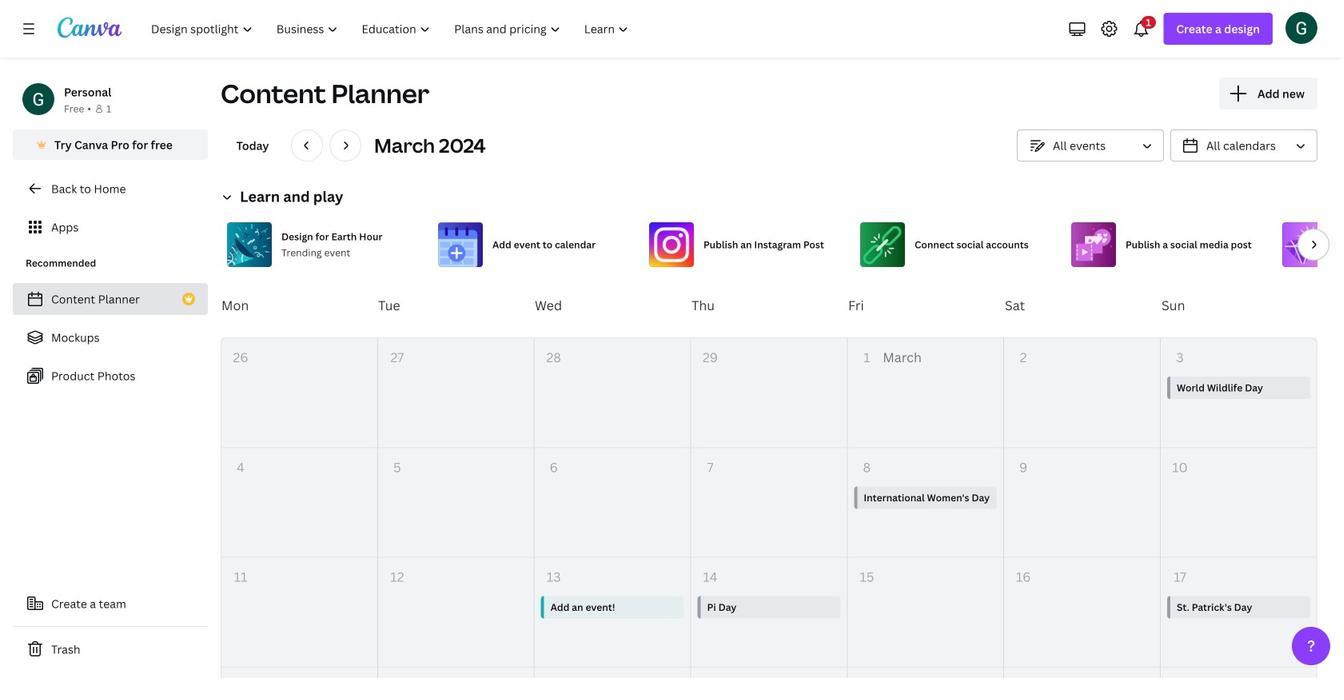 Task type: describe. For each thing, give the bounding box(es) containing it.
greg robinson image
[[1286, 12, 1318, 44]]

thursday column header
[[691, 274, 848, 338]]

sunday column header
[[1161, 274, 1318, 338]]

monday column header
[[221, 274, 378, 338]]



Task type: locate. For each thing, give the bounding box(es) containing it.
tuesday column header
[[378, 274, 534, 338]]

wednesday column header
[[534, 274, 691, 338]]

friday column header
[[848, 274, 1005, 338]]

top level navigation element
[[141, 13, 643, 45]]

row
[[221, 274, 1318, 338], [222, 338, 1317, 448], [222, 448, 1317, 558], [222, 558, 1317, 668], [222, 668, 1317, 678]]

list
[[13, 283, 208, 392]]

saturday column header
[[1005, 274, 1161, 338]]



Task type: vqa. For each thing, say whether or not it's contained in the screenshot.
thursday column header on the top of page
yes



